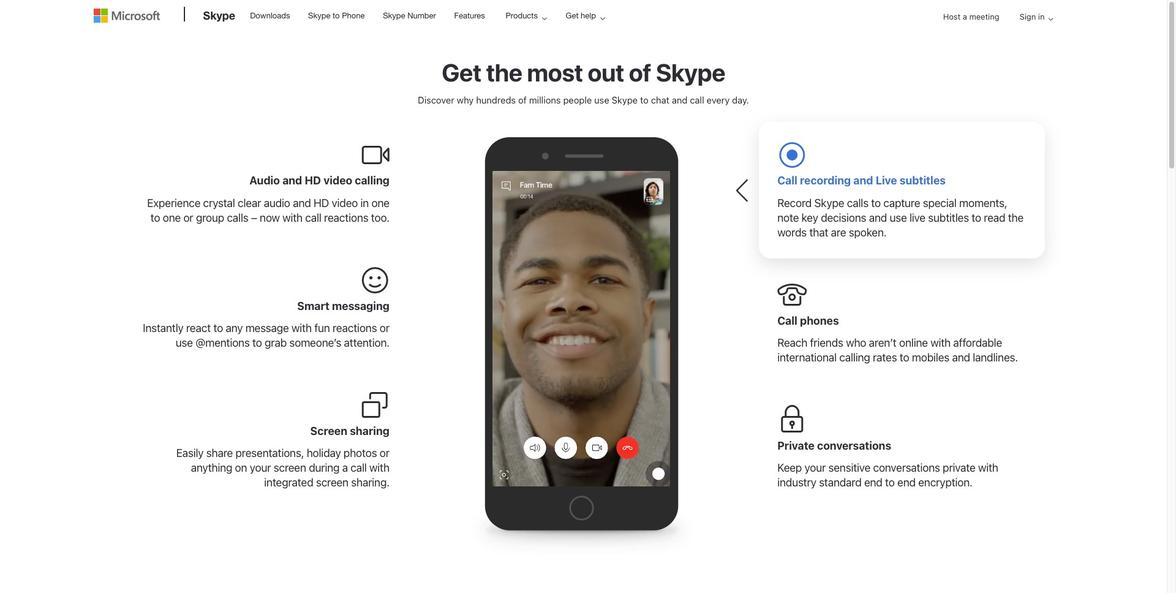 Task type: vqa. For each thing, say whether or not it's contained in the screenshot.
Microsoft Store Promise
no



Task type: describe. For each thing, give the bounding box(es) containing it.
and up audio
[[283, 174, 302, 187]]

most
[[527, 58, 583, 86]]

keep
[[778, 462, 802, 475]]

1 end from the left
[[864, 476, 883, 489]]

host a meeting
[[943, 12, 1000, 21]]

reach friends who aren't online with affordable international calling rates to mobiles and landlines.
[[778, 337, 1018, 364]]

to down live
[[871, 197, 881, 210]]

reactions inside instantly react to any message with fun reactions or use @mentions to grab someone's attention.
[[333, 322, 377, 335]]

skype link
[[197, 1, 242, 34]]

0 horizontal spatial the
[[486, 58, 522, 86]]

with inside experience crystal clear audio and hd video in one to one or group calls – now with call reactions too.
[[283, 211, 303, 224]]

words
[[778, 226, 807, 239]]

keep your sensitive conversations private with industry standard end to end encryption.
[[778, 462, 999, 489]]

or inside experience crystal clear audio and hd video in one to one or group calls – now with call reactions too.
[[183, 211, 193, 224]]

and left live
[[854, 174, 873, 187]]

audio
[[250, 174, 280, 187]]

skype left "downloads" link
[[203, 9, 235, 22]]

call for 
[[778, 314, 798, 327]]

1 horizontal spatial of
[[629, 58, 651, 86]]

screen sharing
[[310, 424, 390, 437]]

get help button
[[555, 1, 615, 31]]

capture
[[884, 197, 920, 210]]

fun
[[314, 322, 330, 335]]

record
[[778, 197, 812, 210]]

every
[[707, 94, 730, 105]]

0 horizontal spatial screen
[[274, 462, 306, 475]]

standard
[[819, 476, 862, 489]]

host
[[943, 12, 961, 21]]

0 vertical spatial use
[[594, 94, 609, 105]]

skype to phone link
[[303, 1, 370, 30]]

call inside easily share presentations, holiday photos or anything on your screen during a call with integrated screen sharing.
[[351, 462, 367, 475]]


[[778, 405, 807, 435]]

grab
[[265, 337, 287, 349]]

holiday
[[307, 447, 341, 460]]

call recording and live subtitles
[[778, 174, 946, 187]]

smart
[[297, 299, 330, 312]]

microsoft image
[[93, 9, 160, 23]]

call phones
[[778, 314, 839, 327]]

private conversations
[[778, 439, 892, 452]]

0 vertical spatial hd
[[305, 174, 321, 187]]

special
[[923, 197, 957, 210]]

sign in
[[1020, 12, 1045, 21]]

spoken.
[[849, 226, 887, 239]]

with for 
[[978, 462, 999, 475]]

0 vertical spatial one
[[372, 197, 390, 210]]

1 horizontal spatial in
[[1038, 12, 1045, 21]]

easily
[[176, 447, 204, 460]]

sign
[[1020, 12, 1036, 21]]

get for get help
[[566, 11, 579, 20]]

your inside keep your sensitive conversations private with industry standard end to end encryption.
[[805, 462, 826, 475]]

hd inside experience crystal clear audio and hd video in one to one or group calls – now with call reactions too.
[[314, 197, 329, 210]]

@mentions
[[196, 337, 250, 349]]

attention.
[[344, 337, 390, 349]]

downloads
[[250, 11, 290, 20]]

to left phone
[[333, 11, 340, 20]]

1 vertical spatial one
[[163, 211, 181, 224]]

phone
[[342, 11, 365, 20]]

calls inside experience crystal clear audio and hd video in one to one or group calls – now with call reactions too.
[[227, 211, 248, 224]]

skype up every
[[656, 58, 725, 86]]

people
[[563, 94, 592, 105]]


[[778, 140, 807, 170]]

experience crystal clear audio and hd video in one to one or group calls – now with call reactions too.
[[147, 197, 390, 224]]


[[360, 140, 390, 170]]

features link
[[449, 1, 491, 30]]

to up @mentions
[[213, 322, 223, 335]]

1 horizontal spatial a
[[963, 12, 967, 21]]

number
[[408, 11, 436, 20]]

clear
[[238, 197, 261, 210]]

with for 
[[931, 337, 951, 349]]

a inside easily share presentations, holiday photos or anything on your screen during a call with integrated screen sharing.
[[342, 462, 348, 475]]

calls inside record skype calls to capture special moments, note key decisions and use live subtitles to read the words that are spoken.
[[847, 197, 869, 210]]

audio
[[264, 197, 290, 210]]

live
[[876, 174, 897, 187]]

presentations,
[[236, 447, 304, 460]]

phones
[[800, 314, 839, 327]]

millions
[[529, 94, 561, 105]]

screen
[[310, 424, 347, 437]]

sign in link
[[1010, 1, 1058, 33]]

to inside the reach friends who aren't online with affordable international calling rates to mobiles and landlines.
[[900, 351, 909, 364]]

to inside experience crystal clear audio and hd video in one to one or group calls – now with call reactions too.
[[151, 211, 160, 224]]

in inside experience crystal clear audio and hd video in one to one or group calls – now with call reactions too.
[[361, 197, 369, 210]]

key
[[802, 211, 818, 224]]

meeting
[[970, 12, 1000, 21]]

integrated
[[264, 476, 313, 489]]

sharing.
[[351, 476, 390, 489]]

discover why hundreds of millions people use skype to chat and call every day.
[[418, 94, 749, 105]]

conversations inside keep your sensitive conversations private with industry standard end to end encryption.
[[873, 462, 940, 475]]


[[778, 280, 807, 309]]

messaging
[[332, 299, 390, 312]]

day.
[[732, 94, 749, 105]]

aren't
[[869, 337, 897, 349]]

decisions
[[821, 211, 867, 224]]

someone's
[[289, 337, 341, 349]]

international
[[778, 351, 837, 364]]

easily share presentations, holiday photos or anything on your screen during a call with integrated screen sharing.
[[176, 447, 390, 489]]

and inside record skype calls to capture special moments, note key decisions and use live subtitles to read the words that are spoken.
[[869, 211, 887, 224]]

downloads link
[[245, 1, 296, 30]]

are
[[831, 226, 846, 239]]

friends
[[810, 337, 844, 349]]

products button
[[495, 1, 557, 31]]

now
[[260, 211, 280, 224]]

1 vertical spatial of
[[518, 94, 527, 105]]

out
[[588, 58, 624, 86]]

too.
[[371, 211, 390, 224]]

products
[[506, 11, 538, 20]]

instantly
[[143, 322, 184, 335]]

reach
[[778, 337, 808, 349]]



Task type: locate. For each thing, give the bounding box(es) containing it.
0 vertical spatial in
[[1038, 12, 1045, 21]]


[[360, 390, 390, 420]]

sharing
[[350, 424, 390, 437]]

skype number link
[[378, 1, 442, 30]]

a
[[963, 12, 967, 21], [342, 462, 348, 475]]

calling
[[355, 174, 390, 187], [840, 351, 870, 364]]

use inside instantly react to any message with fun reactions or use @mentions to grab someone's attention.
[[176, 337, 193, 349]]

conversations up sensitive
[[817, 439, 892, 452]]

call inside experience crystal clear audio and hd video in one to one or group calls – now with call reactions too.
[[305, 211, 321, 224]]

use down capture
[[890, 211, 907, 224]]

host a meeting link
[[934, 1, 1009, 33]]

1 vertical spatial call
[[778, 314, 798, 327]]

on
[[235, 462, 247, 475]]

group
[[196, 211, 224, 224]]

use down react
[[176, 337, 193, 349]]

of
[[629, 58, 651, 86], [518, 94, 527, 105]]

or inside instantly react to any message with fun reactions or use @mentions to grab someone's attention.
[[380, 322, 390, 335]]

calling down who
[[840, 351, 870, 364]]

–
[[251, 211, 257, 224]]

or down experience at the left top of the page
[[183, 211, 193, 224]]

2 vertical spatial or
[[380, 447, 390, 460]]

arrow down image
[[1044, 12, 1058, 26]]

photos
[[344, 447, 377, 460]]

or right photos
[[380, 447, 390, 460]]

why
[[457, 94, 474, 105]]

1 horizontal spatial get
[[566, 11, 579, 20]]

one up too.
[[372, 197, 390, 210]]

or up attention.
[[380, 322, 390, 335]]

with down audio
[[283, 211, 303, 224]]

get for get the most out of skype
[[442, 58, 481, 86]]

0 vertical spatial a
[[963, 12, 967, 21]]

calls left –
[[227, 211, 248, 224]]

2 horizontal spatial call
[[690, 94, 704, 105]]

your up industry
[[805, 462, 826, 475]]

in right sign
[[1038, 12, 1045, 21]]

0 vertical spatial call
[[690, 94, 704, 105]]

video inside experience crystal clear audio and hd video in one to one or group calls – now with call reactions too.
[[332, 197, 358, 210]]

screen up integrated at the bottom
[[274, 462, 306, 475]]

0 vertical spatial the
[[486, 58, 522, 86]]

private
[[943, 462, 976, 475]]

1 horizontal spatial screen
[[316, 476, 349, 489]]

1 vertical spatial in
[[361, 197, 369, 210]]

call left every
[[690, 94, 704, 105]]

1 vertical spatial calls
[[227, 211, 248, 224]]

a right the during
[[342, 462, 348, 475]]

end down sensitive
[[864, 476, 883, 489]]

conversations
[[817, 439, 892, 452], [873, 462, 940, 475]]

with for 
[[292, 322, 312, 335]]

get
[[566, 11, 579, 20], [442, 58, 481, 86]]

of left 'millions'
[[518, 94, 527, 105]]

skype left number
[[383, 11, 405, 20]]

use right people
[[594, 94, 609, 105]]


[[360, 265, 390, 295]]

1 horizontal spatial the
[[1008, 211, 1024, 224]]

0 vertical spatial calling
[[355, 174, 390, 187]]

1 horizontal spatial calling
[[840, 351, 870, 364]]

and inside the reach friends who aren't online with affordable international calling rates to mobiles and landlines.
[[952, 351, 970, 364]]

hd right 'audio'
[[305, 174, 321, 187]]

crystal
[[203, 197, 235, 210]]

0 horizontal spatial in
[[361, 197, 369, 210]]

moments,
[[959, 197, 1007, 210]]

of right out
[[629, 58, 651, 86]]

2 horizontal spatial use
[[890, 211, 907, 224]]

2 vertical spatial call
[[351, 462, 367, 475]]

industry
[[778, 476, 817, 489]]

in
[[1038, 12, 1045, 21], [361, 197, 369, 210]]

and up the spoken.
[[869, 211, 887, 224]]

subtitles
[[900, 174, 946, 187], [928, 211, 969, 224]]

0 vertical spatial subtitles
[[900, 174, 946, 187]]

menu bar containing host a meeting
[[93, 1, 1074, 65]]

0 horizontal spatial your
[[250, 462, 271, 475]]

0 horizontal spatial one
[[163, 211, 181, 224]]

the right read
[[1008, 211, 1024, 224]]

1 vertical spatial calling
[[840, 351, 870, 364]]

call down audio and hd video calling
[[305, 211, 321, 224]]

to down online
[[900, 351, 909, 364]]

your inside easily share presentations, holiday photos or anything on your screen during a call with integrated screen sharing.
[[250, 462, 271, 475]]

with right private
[[978, 462, 999, 475]]

to left chat
[[640, 94, 649, 105]]

1 vertical spatial a
[[342, 462, 348, 475]]

1 vertical spatial hd
[[314, 197, 329, 210]]

1 vertical spatial reactions
[[333, 322, 377, 335]]

landlines.
[[973, 351, 1018, 364]]

0 vertical spatial screen
[[274, 462, 306, 475]]

skype inside record skype calls to capture special moments, note key decisions and use live subtitles to read the words that are spoken.
[[815, 197, 845, 210]]

chat
[[651, 94, 670, 105]]

skype left phone
[[308, 11, 331, 20]]

call down photos
[[351, 462, 367, 475]]

screen
[[274, 462, 306, 475], [316, 476, 349, 489]]

subtitles down "special"
[[928, 211, 969, 224]]

with inside the reach friends who aren't online with affordable international calling rates to mobiles and landlines.
[[931, 337, 951, 349]]

skype up decisions
[[815, 197, 845, 210]]

discover
[[418, 94, 454, 105]]

audio and hd video calling
[[250, 174, 390, 187]]

reactions inside experience crystal clear audio and hd video in one to one or group calls – now with call reactions too.
[[324, 211, 368, 224]]

help
[[581, 11, 596, 20]]

skype down out
[[612, 94, 638, 105]]

reactions up attention.
[[333, 322, 377, 335]]

subtitles inside record skype calls to capture special moments, note key decisions and use live subtitles to read the words that are spoken.
[[928, 211, 969, 224]]

video showcase of features available on skype. skype provides you with audio and hd video calling, smart messaging, screen sharing, call recording and live subtitles, call to phones and on top of all we're keeping your conversations private. element
[[493, 171, 670, 487]]

call for 
[[778, 174, 798, 187]]

record skype calls to capture special moments, note key decisions and use live subtitles to read the words that are spoken.
[[778, 197, 1024, 239]]

that
[[810, 226, 829, 239]]

0 horizontal spatial calling
[[355, 174, 390, 187]]

0 vertical spatial or
[[183, 211, 193, 224]]

0 vertical spatial get
[[566, 11, 579, 20]]

screen down the during
[[316, 476, 349, 489]]

1 horizontal spatial your
[[805, 462, 826, 475]]

one
[[372, 197, 390, 210], [163, 211, 181, 224]]

and inside experience crystal clear audio and hd video in one to one or group calls – now with call reactions too.
[[293, 197, 311, 210]]

call
[[778, 174, 798, 187], [778, 314, 798, 327]]

1 vertical spatial use
[[890, 211, 907, 224]]

subtitles up "special"
[[900, 174, 946, 187]]

note
[[778, 211, 799, 224]]

anything
[[191, 462, 232, 475]]

0 horizontal spatial end
[[864, 476, 883, 489]]

encryption.
[[919, 476, 973, 489]]

1 vertical spatial conversations
[[873, 462, 940, 475]]

and right chat
[[672, 94, 688, 105]]

to right standard on the right bottom
[[885, 476, 895, 489]]

with inside keep your sensitive conversations private with industry standard end to end encryption.
[[978, 462, 999, 475]]

get the most out of skype
[[442, 58, 725, 86]]

and down the affordable
[[952, 351, 970, 364]]

hd down audio and hd video calling
[[314, 197, 329, 210]]

and right audio
[[293, 197, 311, 210]]

call up the "reach"
[[778, 314, 798, 327]]

use inside record skype calls to capture special moments, note key decisions and use live subtitles to read the words that are spoken.
[[890, 211, 907, 224]]

0 vertical spatial calls
[[847, 197, 869, 210]]

who
[[846, 337, 867, 349]]

1 horizontal spatial end
[[898, 476, 916, 489]]

calls up decisions
[[847, 197, 869, 210]]

reactions
[[324, 211, 368, 224], [333, 322, 377, 335]]

0 horizontal spatial a
[[342, 462, 348, 475]]

1 vertical spatial call
[[305, 211, 321, 224]]

experience
[[147, 197, 200, 210]]

video
[[324, 174, 352, 187], [332, 197, 358, 210]]

1 vertical spatial subtitles
[[928, 211, 969, 224]]

1 vertical spatial screen
[[316, 476, 349, 489]]

use
[[594, 94, 609, 105], [890, 211, 907, 224], [176, 337, 193, 349]]

end left encryption.
[[898, 476, 916, 489]]

hd
[[305, 174, 321, 187], [314, 197, 329, 210]]

to down the "moments," on the right of the page
[[972, 211, 981, 224]]

during
[[309, 462, 340, 475]]

to down experience at the left top of the page
[[151, 211, 160, 224]]

0 vertical spatial conversations
[[817, 439, 892, 452]]

hundreds
[[476, 94, 516, 105]]

online
[[899, 337, 928, 349]]

share
[[206, 447, 233, 460]]

0 horizontal spatial get
[[442, 58, 481, 86]]

1 horizontal spatial call
[[351, 462, 367, 475]]

1 horizontal spatial use
[[594, 94, 609, 105]]

calling down 
[[355, 174, 390, 187]]

1 vertical spatial or
[[380, 322, 390, 335]]

get left help
[[566, 11, 579, 20]]

1 horizontal spatial calls
[[847, 197, 869, 210]]

skype
[[203, 9, 235, 22], [308, 11, 331, 20], [383, 11, 405, 20], [656, 58, 725, 86], [612, 94, 638, 105], [815, 197, 845, 210]]

call
[[690, 94, 704, 105], [305, 211, 321, 224], [351, 462, 367, 475]]

0 horizontal spatial use
[[176, 337, 193, 349]]

reactions left too.
[[324, 211, 368, 224]]

get up why
[[442, 58, 481, 86]]

one down experience at the left top of the page
[[163, 211, 181, 224]]

menu bar
[[93, 1, 1074, 65]]

0 vertical spatial of
[[629, 58, 651, 86]]

2 call from the top
[[778, 314, 798, 327]]

mobiles
[[912, 351, 950, 364]]

instantly react to any message with fun reactions or use @mentions to grab someone's attention.
[[143, 322, 390, 349]]

conversations up encryption.
[[873, 462, 940, 475]]

0 vertical spatial video
[[324, 174, 352, 187]]

0 horizontal spatial call
[[305, 211, 321, 224]]

with up someone's
[[292, 322, 312, 335]]

to
[[333, 11, 340, 20], [640, 94, 649, 105], [871, 197, 881, 210], [151, 211, 160, 224], [972, 211, 981, 224], [213, 322, 223, 335], [252, 337, 262, 349], [900, 351, 909, 364], [885, 476, 895, 489]]

1 vertical spatial video
[[332, 197, 358, 210]]

skype number
[[383, 11, 436, 20]]

private
[[778, 439, 815, 452]]

the inside record skype calls to capture special moments, note key decisions and use live subtitles to read the words that are spoken.
[[1008, 211, 1024, 224]]

rates
[[873, 351, 897, 364]]

calling inside the reach friends who aren't online with affordable international calling rates to mobiles and landlines.
[[840, 351, 870, 364]]

the up hundreds
[[486, 58, 522, 86]]

1 vertical spatial the
[[1008, 211, 1024, 224]]

with inside easily share presentations, holiday photos or anything on your screen during a call with integrated screen sharing.
[[369, 462, 390, 475]]

with up mobiles
[[931, 337, 951, 349]]

a right host
[[963, 12, 967, 21]]

react
[[186, 322, 211, 335]]

or inside easily share presentations, holiday photos or anything on your screen during a call with integrated screen sharing.
[[380, 447, 390, 460]]

1 vertical spatial get
[[442, 58, 481, 86]]

with
[[283, 211, 303, 224], [292, 322, 312, 335], [931, 337, 951, 349], [369, 462, 390, 475], [978, 462, 999, 475]]

with inside instantly react to any message with fun reactions or use @mentions to grab someone's attention.
[[292, 322, 312, 335]]

2 your from the left
[[805, 462, 826, 475]]

0 horizontal spatial of
[[518, 94, 527, 105]]

live
[[910, 211, 926, 224]]

2 vertical spatial use
[[176, 337, 193, 349]]

affordable
[[954, 337, 1002, 349]]

1 horizontal spatial one
[[372, 197, 390, 210]]

to down message in the left of the page
[[252, 337, 262, 349]]

1 call from the top
[[778, 174, 798, 187]]

1 your from the left
[[250, 462, 271, 475]]

0 vertical spatial reactions
[[324, 211, 368, 224]]

2 end from the left
[[898, 476, 916, 489]]

and
[[672, 94, 688, 105], [283, 174, 302, 187], [854, 174, 873, 187], [293, 197, 311, 210], [869, 211, 887, 224], [952, 351, 970, 364]]

call up record
[[778, 174, 798, 187]]

0 vertical spatial call
[[778, 174, 798, 187]]

to inside keep your sensitive conversations private with industry standard end to end encryption.
[[885, 476, 895, 489]]

skype to phone
[[308, 11, 365, 20]]

your down presentations,
[[250, 462, 271, 475]]

0 horizontal spatial calls
[[227, 211, 248, 224]]

get inside get help dropdown button
[[566, 11, 579, 20]]

in down 
[[361, 197, 369, 210]]

with up sharing.
[[369, 462, 390, 475]]

sensitive
[[829, 462, 871, 475]]

message
[[245, 322, 289, 335]]

features
[[454, 11, 485, 20]]



